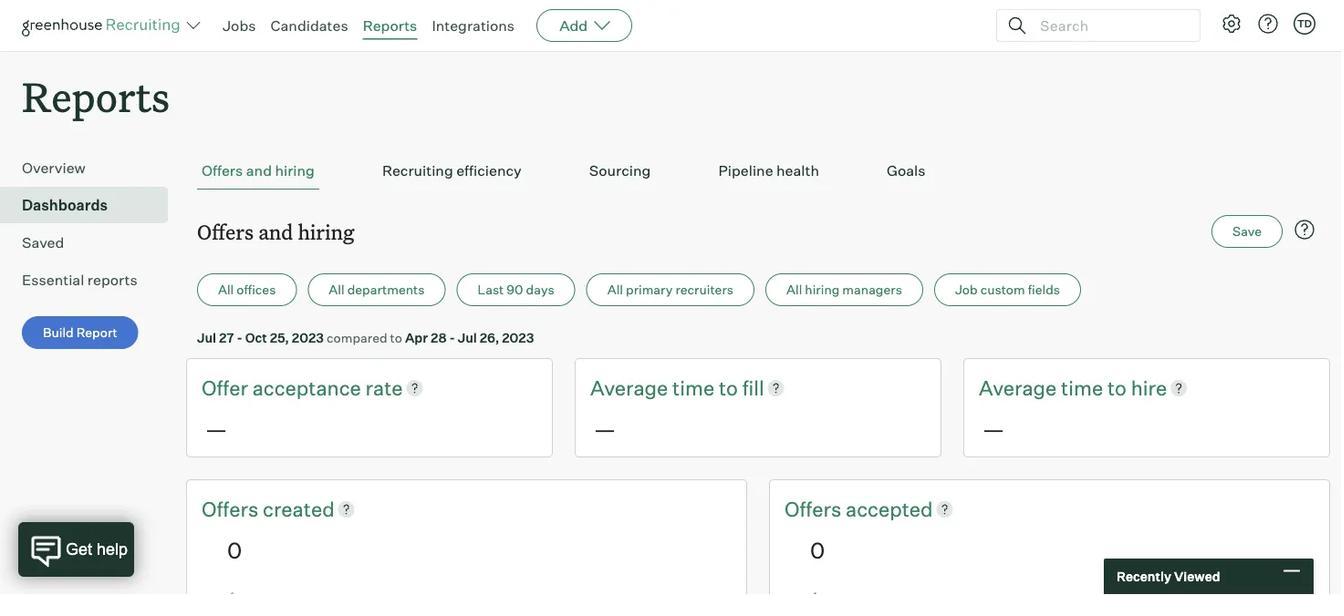 Task type: describe. For each thing, give the bounding box(es) containing it.
2 jul from the left
[[458, 330, 477, 346]]

hire link
[[1131, 374, 1167, 402]]

hire
[[1131, 376, 1167, 401]]

all hiring managers button
[[765, 274, 923, 307]]

essential
[[22, 271, 84, 289]]

add
[[559, 16, 588, 35]]

tab list containing offers and hiring
[[197, 153, 1319, 190]]

1 vertical spatial and
[[258, 218, 293, 245]]

integrations link
[[432, 16, 515, 35]]

all for all hiring managers
[[786, 282, 802, 298]]

26,
[[480, 330, 499, 346]]

1 - from the left
[[237, 330, 243, 346]]

offers and hiring button
[[197, 153, 319, 190]]

— for fill
[[594, 416, 616, 443]]

health
[[776, 162, 819, 180]]

to for hire
[[1107, 376, 1127, 401]]

job
[[955, 282, 978, 298]]

compared
[[327, 330, 387, 346]]

build
[[43, 325, 74, 341]]

greenhouse recruiting image
[[22, 15, 186, 36]]

all offices button
[[197, 274, 297, 307]]

save button
[[1212, 215, 1283, 248]]

2 2023 from the left
[[502, 330, 534, 346]]

saved
[[22, 234, 64, 252]]

average time to for fill
[[590, 376, 742, 401]]

offer link
[[202, 374, 252, 402]]

oct
[[245, 330, 267, 346]]

dashboards link
[[22, 194, 161, 216]]

all offices
[[218, 282, 276, 298]]

fill
[[742, 376, 764, 401]]

1 vertical spatial offers and hiring
[[197, 218, 355, 245]]

build report button
[[22, 317, 138, 350]]

accepted link
[[846, 495, 933, 523]]

and inside button
[[246, 162, 272, 180]]

xychart image for created
[[227, 593, 706, 596]]

candidates link
[[271, 16, 348, 35]]

offers link for accepted
[[785, 495, 846, 523]]

goals button
[[882, 153, 930, 190]]

candidates
[[271, 16, 348, 35]]

offer acceptance
[[202, 376, 365, 401]]

created link
[[263, 495, 335, 523]]

departments
[[347, 282, 425, 298]]

viewed
[[1174, 569, 1220, 585]]

faq image
[[1294, 219, 1316, 241]]

sourcing button
[[585, 153, 655, 190]]

offices
[[237, 282, 276, 298]]

td button
[[1294, 13, 1316, 35]]

average link for fill
[[590, 374, 672, 402]]

all for all offices
[[218, 282, 234, 298]]

job custom fields button
[[934, 274, 1081, 307]]

last
[[478, 282, 504, 298]]

0 horizontal spatial reports
[[22, 69, 170, 123]]

essential reports link
[[22, 269, 161, 291]]

0 horizontal spatial to
[[390, 330, 402, 346]]

pipeline
[[718, 162, 773, 180]]

jul 27 - oct 25, 2023 compared to apr 28 - jul 26, 2023
[[197, 330, 534, 346]]

2 vertical spatial hiring
[[805, 282, 840, 298]]

jobs link
[[223, 16, 256, 35]]

reports
[[87, 271, 137, 289]]

acceptance link
[[252, 374, 365, 402]]

Search text field
[[1035, 12, 1183, 39]]

1 2023 from the left
[[292, 330, 324, 346]]

job custom fields
[[955, 282, 1060, 298]]

recently viewed
[[1117, 569, 1220, 585]]

recruiting efficiency
[[382, 162, 522, 180]]

essential reports
[[22, 271, 137, 289]]

acceptance
[[252, 376, 361, 401]]

recently
[[1117, 569, 1171, 585]]

add button
[[537, 9, 632, 42]]

time link for hire
[[1061, 374, 1107, 402]]

apr
[[405, 330, 428, 346]]

integrations
[[432, 16, 515, 35]]

1 — from the left
[[205, 416, 227, 443]]

overview
[[22, 159, 86, 177]]

created
[[263, 497, 335, 522]]

jobs
[[223, 16, 256, 35]]

last 90 days
[[478, 282, 554, 298]]

report
[[76, 325, 117, 341]]



Task type: locate. For each thing, give the bounding box(es) containing it.
0 horizontal spatial offers link
[[202, 495, 263, 523]]

1 horizontal spatial to link
[[1107, 374, 1131, 402]]

0 horizontal spatial 2023
[[292, 330, 324, 346]]

time link left hire link
[[1061, 374, 1107, 402]]

4 all from the left
[[786, 282, 802, 298]]

to left fill
[[719, 376, 738, 401]]

save
[[1233, 224, 1262, 240]]

time link
[[672, 374, 719, 402], [1061, 374, 1107, 402]]

efficiency
[[456, 162, 522, 180]]

xychart image
[[227, 593, 706, 596], [810, 593, 1289, 596]]

1 horizontal spatial 0
[[810, 537, 825, 564]]

—
[[205, 416, 227, 443], [594, 416, 616, 443], [983, 416, 1005, 443]]

xychart image for accepted
[[810, 593, 1289, 596]]

average for fill
[[590, 376, 668, 401]]

all left offices
[[218, 282, 234, 298]]

to link for fill
[[719, 374, 742, 402]]

1 horizontal spatial —
[[594, 416, 616, 443]]

time left fill
[[672, 376, 714, 401]]

rate link
[[365, 374, 403, 402]]

to
[[390, 330, 402, 346], [719, 376, 738, 401], [1107, 376, 1127, 401]]

time
[[672, 376, 714, 401], [1061, 376, 1103, 401]]

2 horizontal spatial —
[[983, 416, 1005, 443]]

offers and hiring inside "offers and hiring" button
[[202, 162, 315, 180]]

recruiters
[[675, 282, 734, 298]]

all left departments
[[329, 282, 344, 298]]

1 horizontal spatial time link
[[1061, 374, 1107, 402]]

1 time link from the left
[[672, 374, 719, 402]]

reports right candidates
[[363, 16, 417, 35]]

time link for fill
[[672, 374, 719, 402]]

1 horizontal spatial offers link
[[785, 495, 846, 523]]

jul left 27 at the left of the page
[[197, 330, 216, 346]]

1 horizontal spatial -
[[449, 330, 455, 346]]

0 vertical spatial hiring
[[275, 162, 315, 180]]

0 horizontal spatial xychart image
[[227, 593, 706, 596]]

0 horizontal spatial time
[[672, 376, 714, 401]]

all primary recruiters button
[[586, 274, 755, 307]]

2 0 from the left
[[810, 537, 825, 564]]

1 horizontal spatial reports
[[363, 16, 417, 35]]

2 offers link from the left
[[785, 495, 846, 523]]

offers inside button
[[202, 162, 243, 180]]

3 — from the left
[[983, 416, 1005, 443]]

2 average time to from the left
[[979, 376, 1131, 401]]

accepted
[[846, 497, 933, 522]]

1 all from the left
[[218, 282, 234, 298]]

all inside button
[[218, 282, 234, 298]]

— for hire
[[983, 416, 1005, 443]]

2 horizontal spatial to
[[1107, 376, 1127, 401]]

1 jul from the left
[[197, 330, 216, 346]]

0 horizontal spatial jul
[[197, 330, 216, 346]]

offers
[[202, 162, 243, 180], [197, 218, 254, 245], [202, 497, 263, 522], [785, 497, 846, 522]]

time link left fill link
[[672, 374, 719, 402]]

0 for accepted
[[810, 537, 825, 564]]

1 horizontal spatial average
[[979, 376, 1057, 401]]

2 average link from the left
[[979, 374, 1061, 402]]

0
[[227, 537, 242, 564], [810, 537, 825, 564]]

average time to for hire
[[979, 376, 1131, 401]]

primary
[[626, 282, 673, 298]]

time left 'hire'
[[1061, 376, 1103, 401]]

0 horizontal spatial average link
[[590, 374, 672, 402]]

average link
[[590, 374, 672, 402], [979, 374, 1061, 402]]

reports down greenhouse recruiting image
[[22, 69, 170, 123]]

0 vertical spatial and
[[246, 162, 272, 180]]

pipeline health button
[[714, 153, 824, 190]]

2 — from the left
[[594, 416, 616, 443]]

0 horizontal spatial to link
[[719, 374, 742, 402]]

1 horizontal spatial average time to
[[979, 376, 1131, 401]]

td button
[[1290, 9, 1319, 38]]

1 horizontal spatial time
[[1061, 376, 1103, 401]]

fields
[[1028, 282, 1060, 298]]

recruiting efficiency button
[[378, 153, 526, 190]]

0 horizontal spatial 0
[[227, 537, 242, 564]]

hiring
[[275, 162, 315, 180], [298, 218, 355, 245], [805, 282, 840, 298]]

0 horizontal spatial —
[[205, 416, 227, 443]]

all for all departments
[[329, 282, 344, 298]]

last 90 days button
[[457, 274, 575, 307]]

90
[[507, 282, 523, 298]]

1 vertical spatial reports
[[22, 69, 170, 123]]

recruiting
[[382, 162, 453, 180]]

all departments button
[[308, 274, 446, 307]]

jul left 26,
[[458, 330, 477, 346]]

all left primary
[[607, 282, 623, 298]]

all hiring managers
[[786, 282, 902, 298]]

average link for hire
[[979, 374, 1061, 402]]

27
[[219, 330, 234, 346]]

to for fill
[[719, 376, 738, 401]]

1 average from the left
[[590, 376, 668, 401]]

1 offers link from the left
[[202, 495, 263, 523]]

days
[[526, 282, 554, 298]]

sourcing
[[589, 162, 651, 180]]

1 horizontal spatial 2023
[[502, 330, 534, 346]]

custom
[[980, 282, 1025, 298]]

0 horizontal spatial -
[[237, 330, 243, 346]]

to link
[[719, 374, 742, 402], [1107, 374, 1131, 402]]

25,
[[270, 330, 289, 346]]

1 horizontal spatial to
[[719, 376, 738, 401]]

reports
[[363, 16, 417, 35], [22, 69, 170, 123]]

1 horizontal spatial jul
[[458, 330, 477, 346]]

1 0 from the left
[[227, 537, 242, 564]]

offer
[[202, 376, 248, 401]]

2023 right 26,
[[502, 330, 534, 346]]

2 to link from the left
[[1107, 374, 1131, 402]]

fill link
[[742, 374, 764, 402]]

managers
[[842, 282, 902, 298]]

- right 27 at the left of the page
[[237, 330, 243, 346]]

0 vertical spatial offers and hiring
[[202, 162, 315, 180]]

0 vertical spatial reports
[[363, 16, 417, 35]]

and
[[246, 162, 272, 180], [258, 218, 293, 245]]

to left the apr
[[390, 330, 402, 346]]

0 for created
[[227, 537, 242, 564]]

all for all primary recruiters
[[607, 282, 623, 298]]

all left managers
[[786, 282, 802, 298]]

to link for hire
[[1107, 374, 1131, 402]]

2 time link from the left
[[1061, 374, 1107, 402]]

1 horizontal spatial average link
[[979, 374, 1061, 402]]

offers and hiring
[[202, 162, 315, 180], [197, 218, 355, 245]]

3 all from the left
[[607, 282, 623, 298]]

- right 28
[[449, 330, 455, 346]]

-
[[237, 330, 243, 346], [449, 330, 455, 346]]

tab list
[[197, 153, 1319, 190]]

2023
[[292, 330, 324, 346], [502, 330, 534, 346]]

2 - from the left
[[449, 330, 455, 346]]

configure image
[[1221, 13, 1243, 35]]

average for hire
[[979, 376, 1057, 401]]

0 horizontal spatial average time to
[[590, 376, 742, 401]]

jul
[[197, 330, 216, 346], [458, 330, 477, 346]]

1 average link from the left
[[590, 374, 672, 402]]

goals
[[887, 162, 926, 180]]

all departments
[[329, 282, 425, 298]]

2 time from the left
[[1061, 376, 1103, 401]]

reports link
[[363, 16, 417, 35]]

pipeline health
[[718, 162, 819, 180]]

2 xychart image from the left
[[810, 593, 1289, 596]]

1 xychart image from the left
[[227, 593, 706, 596]]

1 time from the left
[[672, 376, 714, 401]]

to left 'hire'
[[1107, 376, 1127, 401]]

2 all from the left
[[329, 282, 344, 298]]

0 horizontal spatial time link
[[672, 374, 719, 402]]

time for fill
[[672, 376, 714, 401]]

28
[[431, 330, 447, 346]]

0 horizontal spatial average
[[590, 376, 668, 401]]

1 vertical spatial hiring
[[298, 218, 355, 245]]

2023 right 25,
[[292, 330, 324, 346]]

1 average time to from the left
[[590, 376, 742, 401]]

offers link for created
[[202, 495, 263, 523]]

build report
[[43, 325, 117, 341]]

all
[[218, 282, 234, 298], [329, 282, 344, 298], [607, 282, 623, 298], [786, 282, 802, 298]]

average time to
[[590, 376, 742, 401], [979, 376, 1131, 401]]

dashboards
[[22, 196, 108, 215]]

saved link
[[22, 232, 161, 254]]

all primary recruiters
[[607, 282, 734, 298]]

2 average from the left
[[979, 376, 1057, 401]]

hiring inside tab list
[[275, 162, 315, 180]]

average
[[590, 376, 668, 401], [979, 376, 1057, 401]]

offers link
[[202, 495, 263, 523], [785, 495, 846, 523]]

1 to link from the left
[[719, 374, 742, 402]]

td
[[1297, 17, 1312, 30]]

time for hire
[[1061, 376, 1103, 401]]

1 horizontal spatial xychart image
[[810, 593, 1289, 596]]

overview link
[[22, 157, 161, 179]]

rate
[[365, 376, 403, 401]]



Task type: vqa. For each thing, say whether or not it's contained in the screenshot.
left Average
yes



